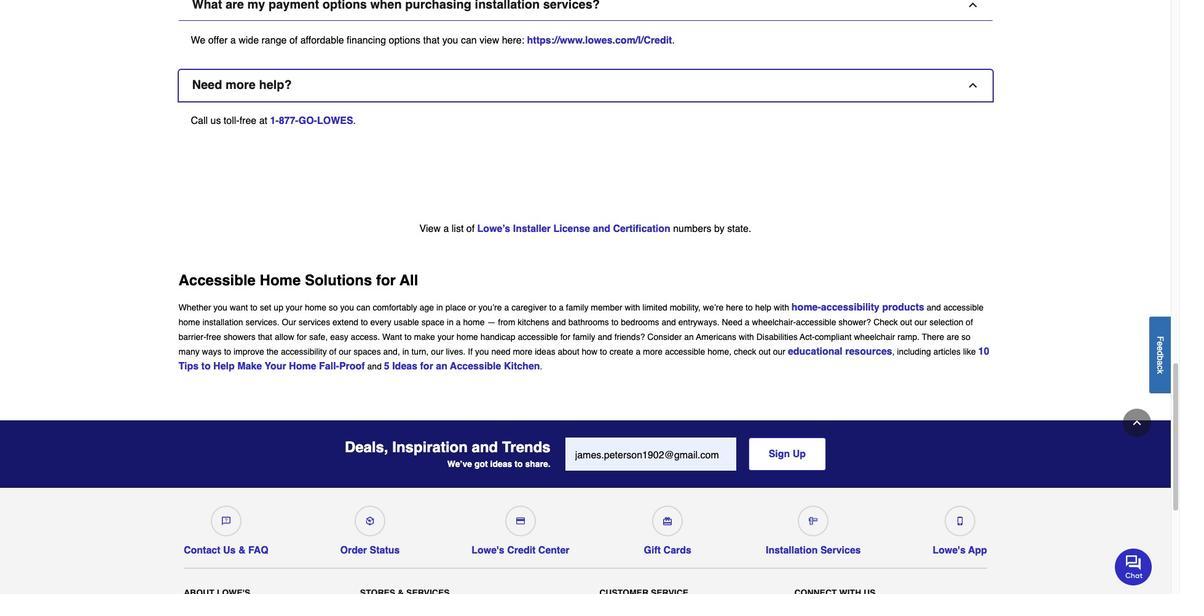 Task type: vqa. For each thing, say whether or not it's contained in the screenshot.
','
yes



Task type: describe. For each thing, give the bounding box(es) containing it.
we offer a wide range of affordable financing options that you can view here: https://www.lowes.com/l/credit .
[[191, 35, 675, 46]]

wide
[[239, 35, 259, 46]]

our up there
[[915, 318, 927, 328]]

https://www.lowes.com/l/credit
[[527, 35, 672, 46]]

inspiration
[[392, 440, 468, 457]]

home up if
[[457, 333, 478, 342]]

and down bathrooms
[[598, 333, 612, 342]]

to left set
[[250, 303, 257, 313]]

are
[[947, 333, 959, 342]]

call us toll-free at 1-877-go-lowes .
[[191, 116, 356, 127]]

home,
[[708, 347, 731, 357]]

877-
[[279, 116, 299, 127]]

check
[[734, 347, 756, 357]]

0 vertical spatial out
[[900, 318, 912, 328]]

scroll to top element
[[1123, 409, 1151, 438]]

lowe's credit center
[[472, 546, 570, 557]]

and up consider
[[662, 318, 676, 328]]

0 horizontal spatial out
[[759, 347, 771, 357]]

a right offer
[[230, 35, 236, 46]]

the
[[267, 347, 279, 357]]

extend
[[333, 318, 358, 328]]

selection
[[929, 318, 963, 328]]

chevron up image inside scroll to top element
[[1131, 417, 1143, 430]]

1-877-go-lowes link
[[270, 116, 353, 127]]

check
[[874, 318, 898, 328]]

lowe's installer license and certification link
[[477, 224, 670, 235]]

mobile image
[[956, 518, 964, 526]]

services.
[[246, 318, 279, 328]]

with inside and accessible home installation services. our services extend to every usable space in a home — from kitchens and bathrooms to bedrooms and entryways. need a wheelchair-accessible shower? check out our selection of barrier-free showers that allow for safe, easy access. want to make your home handicap accessible for family and friends? consider an americans with disabilities act-compliant wheelchair ramp. there are so many ways to improve the accessibility of our spaces and, in turn, our lives. if you need more ideas about how to create a more accessible home, check out our
[[739, 333, 754, 342]]

toll-
[[224, 116, 239, 127]]

status
[[370, 546, 400, 557]]

financing
[[347, 35, 386, 46]]

for left all
[[376, 272, 396, 289]]

us
[[223, 546, 236, 557]]

accessible up "act-"
[[796, 318, 836, 328]]

license
[[553, 224, 590, 235]]

want
[[382, 333, 402, 342]]

f e e d b a c k button
[[1149, 317, 1171, 394]]

0 horizontal spatial in
[[402, 347, 409, 357]]

go-
[[299, 116, 317, 127]]

10 tips to help make your home fall-proof link
[[179, 347, 989, 372]]

can inside whether you want to set up your home so you can comfortably age in place or you're a caregiver to a family member with limited mobility, we're here to help with home-accessibility products
[[356, 303, 370, 313]]

chat invite button image
[[1115, 549, 1152, 586]]

an inside and accessible home installation services. our services extend to every usable space in a home — from kitchens and bathrooms to bedrooms and entryways. need a wheelchair-accessible shower? check out our selection of barrier-free showers that allow for safe, easy access. want to make your home handicap accessible for family and friends? consider an americans with disabilities act-compliant wheelchair ramp. there are so many ways to improve the accessibility of our spaces and, in turn, our lives. if you need more ideas about how to create a more accessible home, check out our
[[684, 333, 694, 342]]

up
[[793, 449, 806, 460]]

0 vertical spatial can
[[461, 35, 477, 46]]

entryways.
[[678, 318, 720, 328]]

educational resources link
[[788, 347, 892, 358]]

kitchens
[[518, 318, 549, 328]]

sign up button
[[748, 438, 826, 471]]

0 horizontal spatial with
[[625, 303, 640, 313]]

. inside and 5 ideas for an accessible kitchen .
[[540, 362, 542, 372]]

center
[[538, 546, 570, 557]]

friends?
[[614, 333, 645, 342]]

kitchen
[[504, 361, 540, 372]]

a inside button
[[1156, 361, 1165, 366]]

up
[[274, 303, 283, 313]]

bedrooms
[[621, 318, 659, 328]]

b
[[1156, 356, 1165, 361]]

a down the place
[[456, 318, 461, 328]]

place
[[445, 303, 466, 313]]

a up from
[[504, 303, 509, 313]]

safe,
[[309, 333, 328, 342]]

act-
[[800, 333, 815, 342]]

products
[[882, 302, 924, 313]]

many
[[179, 347, 200, 357]]

and right license
[[593, 224, 610, 235]]

our right the turn,
[[431, 347, 444, 357]]

10 tips to help make your home fall-proof
[[179, 347, 989, 372]]

and inside deals, inspiration and trends we've got ideas to share.
[[472, 440, 498, 457]]

installer
[[513, 224, 551, 235]]

,
[[892, 347, 895, 357]]

resources
[[845, 347, 892, 358]]

we
[[191, 35, 205, 46]]

&
[[238, 546, 246, 557]]

to down the 'usable'
[[404, 333, 412, 342]]

fall-
[[319, 361, 339, 372]]

tips
[[179, 361, 199, 372]]

1 horizontal spatial accessible
[[450, 361, 501, 372]]

chevron up image
[[967, 0, 979, 11]]

your
[[265, 361, 286, 372]]

to inside 10 tips to help make your home fall-proof
[[201, 361, 211, 372]]

a left the list at the top left of page
[[443, 224, 449, 235]]

gift cards link
[[641, 502, 694, 557]]

lives.
[[446, 347, 466, 357]]

view a list of lowe's installer license and certification numbers by state.
[[420, 224, 751, 235]]

lowes
[[317, 116, 353, 127]]

contact us & faq
[[184, 546, 268, 557]]

certification
[[613, 224, 670, 235]]

order status
[[340, 546, 400, 557]]

accessible up selection
[[944, 303, 984, 313]]

want
[[230, 303, 248, 313]]

1 vertical spatial in
[[447, 318, 454, 328]]

you're
[[478, 303, 502, 313]]

comfortably
[[373, 303, 417, 313]]

Email Address email field
[[565, 438, 736, 471]]

services
[[299, 318, 330, 328]]

lowe's credit center link
[[472, 502, 570, 557]]

to inside deals, inspiration and trends we've got ideas to share.
[[515, 460, 523, 469]]

for left safe, at the bottom left
[[297, 333, 307, 342]]

5
[[384, 361, 390, 372]]

0 horizontal spatial accessible
[[179, 272, 256, 289]]

0 horizontal spatial an
[[436, 361, 447, 372]]

1 horizontal spatial more
[[513, 347, 532, 357]]

ramp.
[[898, 333, 920, 342]]

lowe's
[[477, 224, 510, 235]]

and down whether you want to set up your home so you can comfortably age in place or you're a caregiver to a family member with limited mobility, we're here to help with home-accessibility products
[[552, 318, 566, 328]]

here
[[726, 303, 743, 313]]

2 e from the top
[[1156, 346, 1165, 351]]

home up barrier-
[[179, 318, 200, 328]]

at
[[259, 116, 267, 127]]

help
[[755, 303, 771, 313]]

0 vertical spatial home
[[260, 272, 301, 289]]

of up fall-
[[329, 347, 336, 357]]

contact us & faq link
[[184, 502, 268, 557]]

access.
[[351, 333, 380, 342]]

credit
[[507, 546, 536, 557]]

contact
[[184, 546, 220, 557]]

need
[[491, 347, 511, 357]]

in inside whether you want to set up your home so you can comfortably age in place or you're a caregiver to a family member with limited mobility, we're here to help with home-accessibility products
[[436, 303, 443, 313]]

https://www.lowes.com/l/credit link
[[527, 35, 672, 46]]

d
[[1156, 351, 1165, 356]]

if
[[468, 347, 473, 357]]

more inside button
[[226, 78, 256, 92]]

showers
[[224, 333, 256, 342]]

and up selection
[[927, 303, 941, 313]]

1 vertical spatial .
[[353, 116, 356, 127]]

you up "installation"
[[213, 303, 227, 313]]

a right 'caregiver' at the bottom
[[559, 303, 564, 313]]

accessible down consider
[[665, 347, 705, 357]]

home down or
[[463, 318, 485, 328]]

and inside and 5 ideas for an accessible kitchen .
[[367, 362, 382, 372]]

whether you want to set up your home so you can comfortably age in place or you're a caregiver to a family member with limited mobility, we're here to help with home-accessibility products
[[179, 302, 924, 313]]

space
[[422, 318, 444, 328]]

help?
[[259, 78, 292, 92]]

share.
[[525, 460, 551, 469]]

view
[[420, 224, 441, 235]]



Task type: locate. For each thing, give the bounding box(es) containing it.
our down easy in the bottom left of the page
[[339, 347, 351, 357]]

home inside whether you want to set up your home so you can comfortably age in place or you're a caregiver to a family member with limited mobility, we're here to help with home-accessibility products
[[305, 303, 326, 313]]

0 vertical spatial so
[[329, 303, 338, 313]]

ideas
[[535, 347, 555, 357], [490, 460, 512, 469]]

faq
[[248, 546, 268, 557]]

accessibility down safe, at the bottom left
[[281, 347, 327, 357]]

a left wheelchair-
[[745, 318, 750, 328]]

here:
[[502, 35, 524, 46]]

you right if
[[475, 347, 489, 357]]

out down disabilities
[[759, 347, 771, 357]]

gift
[[644, 546, 661, 557]]

lowe's left credit on the bottom left of page
[[472, 546, 504, 557]]

home inside 10 tips to help make your home fall-proof
[[289, 361, 316, 372]]

that inside and accessible home installation services. our services extend to every usable space in a home — from kitchens and bathrooms to bedrooms and entryways. need a wheelchair-accessible shower? check out our selection of barrier-free showers that allow for safe, easy access. want to make your home handicap accessible for family and friends? consider an americans with disabilities act-compliant wheelchair ramp. there are so many ways to improve the accessibility of our spaces and, in turn, our lives. if you need more ideas about how to create a more accessible home, check out our
[[258, 333, 272, 342]]

home-
[[792, 302, 821, 313]]

1 vertical spatial your
[[437, 333, 454, 342]]

free left at
[[239, 116, 256, 127]]

0 vertical spatial that
[[423, 35, 440, 46]]

need up call
[[192, 78, 222, 92]]

0 horizontal spatial so
[[329, 303, 338, 313]]

1 vertical spatial an
[[436, 361, 447, 372]]

0 horizontal spatial chevron up image
[[967, 79, 979, 92]]

our down disabilities
[[773, 347, 786, 357]]

0 vertical spatial need
[[192, 78, 222, 92]]

you up extend
[[340, 303, 354, 313]]

proof
[[339, 361, 365, 372]]

k
[[1156, 370, 1165, 374]]

can left view
[[461, 35, 477, 46]]

ideas inside and accessible home installation services. our services extend to every usable space in a home — from kitchens and bathrooms to bedrooms and entryways. need a wheelchair-accessible shower? check out our selection of barrier-free showers that allow for safe, easy access. want to make your home handicap accessible for family and friends? consider an americans with disabilities act-compliant wheelchair ramp. there are so many ways to improve the accessibility of our spaces and, in turn, our lives. if you need more ideas about how to create a more accessible home, check out our
[[535, 347, 555, 357]]

so up extend
[[329, 303, 338, 313]]

0 vertical spatial an
[[684, 333, 694, 342]]

0 horizontal spatial lowe's
[[472, 546, 504, 557]]

improve
[[234, 347, 264, 357]]

your
[[286, 303, 302, 313], [437, 333, 454, 342]]

f
[[1156, 336, 1165, 342]]

e up d
[[1156, 342, 1165, 346]]

1 vertical spatial ideas
[[490, 460, 512, 469]]

e up 'b'
[[1156, 346, 1165, 351]]

2 vertical spatial .
[[540, 362, 542, 372]]

a up 'k' at the bottom right of the page
[[1156, 361, 1165, 366]]

services
[[820, 546, 861, 557]]

0 vertical spatial ideas
[[535, 347, 555, 357]]

an down lives.
[[436, 361, 447, 372]]

family down bathrooms
[[573, 333, 595, 342]]

your right up
[[286, 303, 302, 313]]

an
[[684, 333, 694, 342], [436, 361, 447, 372]]

ideas right got
[[490, 460, 512, 469]]

order status link
[[340, 502, 400, 557]]

shower?
[[839, 318, 871, 328]]

usable
[[394, 318, 419, 328]]

0 vertical spatial .
[[672, 35, 675, 46]]

1 horizontal spatial your
[[437, 333, 454, 342]]

0 vertical spatial your
[[286, 303, 302, 313]]

that right options
[[423, 35, 440, 46]]

1 vertical spatial that
[[258, 333, 272, 342]]

0 vertical spatial accessibility
[[821, 302, 880, 313]]

dimensions image
[[809, 518, 818, 526]]

for
[[376, 272, 396, 289], [297, 333, 307, 342], [560, 333, 570, 342], [420, 361, 433, 372]]

1 vertical spatial home
[[289, 361, 316, 372]]

so inside whether you want to set up your home so you can comfortably age in place or you're a caregiver to a family member with limited mobility, we're here to help with home-accessibility products
[[329, 303, 338, 313]]

home left fall-
[[289, 361, 316, 372]]

a right create
[[636, 347, 641, 357]]

accessible down kitchens
[[518, 333, 558, 342]]

0 horizontal spatial that
[[258, 333, 272, 342]]

1 horizontal spatial can
[[461, 35, 477, 46]]

lowe's inside 'link'
[[933, 546, 966, 557]]

need more help? button
[[179, 70, 992, 101]]

family inside and accessible home installation services. our services extend to every usable space in a home — from kitchens and bathrooms to bedrooms and entryways. need a wheelchair-accessible shower? check out our selection of barrier-free showers that allow for safe, easy access. want to make your home handicap accessible for family and friends? consider an americans with disabilities act-compliant wheelchair ramp. there are so many ways to improve the accessibility of our spaces and, in turn, our lives. if you need more ideas about how to create a more accessible home, check out our
[[573, 333, 595, 342]]

ideas
[[392, 361, 417, 372]]

caregiver
[[511, 303, 547, 313]]

family up bathrooms
[[566, 303, 588, 313]]

a
[[230, 35, 236, 46], [443, 224, 449, 235], [504, 303, 509, 313], [559, 303, 564, 313], [456, 318, 461, 328], [745, 318, 750, 328], [636, 347, 641, 357], [1156, 361, 1165, 366]]

0 vertical spatial chevron up image
[[967, 79, 979, 92]]

0 vertical spatial family
[[566, 303, 588, 313]]

1 vertical spatial accessibility
[[281, 347, 327, 357]]

or
[[468, 303, 476, 313]]

family inside whether you want to set up your home so you can comfortably age in place or you're a caregiver to a family member with limited mobility, we're here to help with home-accessibility products
[[566, 303, 588, 313]]

—
[[487, 318, 496, 328]]

including
[[897, 347, 931, 357]]

1 lowe's from the left
[[472, 546, 504, 557]]

1 horizontal spatial in
[[436, 303, 443, 313]]

1-
[[270, 116, 279, 127]]

allow
[[275, 333, 294, 342]]

member
[[591, 303, 622, 313]]

and,
[[383, 347, 400, 357]]

0 vertical spatial free
[[239, 116, 256, 127]]

1 vertical spatial need
[[722, 318, 742, 328]]

lowe's for lowe's credit center
[[472, 546, 504, 557]]

0 horizontal spatial can
[[356, 303, 370, 313]]

wheelchair
[[854, 333, 895, 342]]

2 horizontal spatial with
[[774, 303, 789, 313]]

that
[[423, 35, 440, 46], [258, 333, 272, 342]]

you inside and accessible home installation services. our services extend to every usable space in a home — from kitchens and bathrooms to bedrooms and entryways. need a wheelchair-accessible shower? check out our selection of barrier-free showers that allow for safe, easy access. want to make your home handicap accessible for family and friends? consider an americans with disabilities act-compliant wheelchair ramp. there are so many ways to improve the accessibility of our spaces and, in turn, our lives. if you need more ideas about how to create a more accessible home, check out our
[[475, 347, 489, 357]]

1 horizontal spatial an
[[684, 333, 694, 342]]

ideas left about
[[535, 347, 555, 357]]

family
[[566, 303, 588, 313], [573, 333, 595, 342]]

1 horizontal spatial accessibility
[[821, 302, 880, 313]]

with up check
[[739, 333, 754, 342]]

2 lowe's from the left
[[933, 546, 966, 557]]

e
[[1156, 342, 1165, 346], [1156, 346, 1165, 351]]

1 horizontal spatial that
[[423, 35, 440, 46]]

in right and,
[[402, 347, 409, 357]]

0 horizontal spatial .
[[353, 116, 356, 127]]

0 horizontal spatial ideas
[[490, 460, 512, 469]]

so inside and accessible home installation services. our services extend to every usable space in a home — from kitchens and bathrooms to bedrooms and entryways. need a wheelchair-accessible shower? check out our selection of barrier-free showers that allow for safe, easy access. want to make your home handicap accessible for family and friends? consider an americans with disabilities act-compliant wheelchair ramp. there are so many ways to improve the accessibility of our spaces and, in turn, our lives. if you need more ideas about how to create a more accessible home, check out our
[[962, 333, 971, 342]]

and left 5
[[367, 362, 382, 372]]

to up access.
[[361, 318, 368, 328]]

to down the member
[[611, 318, 619, 328]]

lowe's left app
[[933, 546, 966, 557]]

lowe's for lowe's app
[[933, 546, 966, 557]]

2 vertical spatial in
[[402, 347, 409, 357]]

make
[[414, 333, 435, 342]]

chevron up image inside need more help? button
[[967, 79, 979, 92]]

1 vertical spatial chevron up image
[[1131, 417, 1143, 430]]

1 vertical spatial accessible
[[450, 361, 501, 372]]

need
[[192, 78, 222, 92], [722, 318, 742, 328]]

accessible up the want
[[179, 272, 256, 289]]

free
[[239, 116, 256, 127], [206, 333, 221, 342]]

articles
[[933, 347, 961, 357]]

your inside whether you want to set up your home so you can comfortably age in place or you're a caregiver to a family member with limited mobility, we're here to help with home-accessibility products
[[286, 303, 302, 313]]

so right the are
[[962, 333, 971, 342]]

barrier-
[[179, 333, 206, 342]]

and up got
[[472, 440, 498, 457]]

with up wheelchair-
[[774, 303, 789, 313]]

10
[[978, 347, 989, 358]]

home up services
[[305, 303, 326, 313]]

affordable
[[300, 35, 344, 46]]

with up the 'bedrooms'
[[625, 303, 640, 313]]

you left view
[[442, 35, 458, 46]]

can up every
[[356, 303, 370, 313]]

more up kitchen
[[513, 347, 532, 357]]

to up 'help'
[[224, 347, 231, 357]]

c
[[1156, 366, 1165, 370]]

view
[[480, 35, 499, 46]]

of right the list at the top left of page
[[466, 224, 475, 235]]

installation services
[[766, 546, 861, 557]]

for up about
[[560, 333, 570, 342]]

2 horizontal spatial more
[[643, 347, 663, 357]]

to down the trends
[[515, 460, 523, 469]]

of right selection
[[966, 318, 973, 328]]

how
[[582, 347, 598, 357]]

to right 'caregiver' at the bottom
[[549, 303, 556, 313]]

to
[[250, 303, 257, 313], [549, 303, 556, 313], [746, 303, 753, 313], [361, 318, 368, 328], [611, 318, 619, 328], [404, 333, 412, 342], [224, 347, 231, 357], [600, 347, 607, 357], [201, 361, 211, 372], [515, 460, 523, 469]]

out up "ramp."
[[900, 318, 912, 328]]

limited
[[642, 303, 667, 313]]

customer care image
[[222, 518, 230, 526]]

1 vertical spatial so
[[962, 333, 971, 342]]

in down the place
[[447, 318, 454, 328]]

1 horizontal spatial free
[[239, 116, 256, 127]]

accessibility up the shower?
[[821, 302, 880, 313]]

whether
[[179, 303, 211, 313]]

accessibility inside and accessible home installation services. our services extend to every usable space in a home — from kitchens and bathrooms to bedrooms and entryways. need a wheelchair-accessible shower? check out our selection of barrier-free showers that allow for safe, easy access. want to make your home handicap accessible for family and friends? consider an americans with disabilities act-compliant wheelchair ramp. there are so many ways to improve the accessibility of our spaces and, in turn, our lives. if you need more ideas about how to create a more accessible home, check out our
[[281, 347, 327, 357]]

to down ways
[[201, 361, 211, 372]]

ideas inside deals, inspiration and trends we've got ideas to share.
[[490, 460, 512, 469]]

and
[[593, 224, 610, 235], [927, 303, 941, 313], [552, 318, 566, 328], [662, 318, 676, 328], [598, 333, 612, 342], [367, 362, 382, 372], [472, 440, 498, 457]]

home up up
[[260, 272, 301, 289]]

age
[[420, 303, 434, 313]]

1 horizontal spatial so
[[962, 333, 971, 342]]

can
[[461, 35, 477, 46], [356, 303, 370, 313]]

1 horizontal spatial lowe's
[[933, 546, 966, 557]]

disabilities
[[756, 333, 798, 342]]

mobility,
[[670, 303, 701, 313]]

for down the turn,
[[420, 361, 433, 372]]

wheelchair-
[[752, 318, 796, 328]]

compliant
[[815, 333, 852, 342]]

need inside and accessible home installation services. our services extend to every usable space in a home — from kitchens and bathrooms to bedrooms and entryways. need a wheelchair-accessible shower? check out our selection of barrier-free showers that allow for safe, easy access. want to make your home handicap accessible for family and friends? consider an americans with disabilities act-compliant wheelchair ramp. there are so many ways to improve the accessibility of our spaces and, in turn, our lives. if you need more ideas about how to create a more accessible home, check out our
[[722, 318, 742, 328]]

ways
[[202, 347, 222, 357]]

about
[[558, 347, 579, 357]]

an down entryways.
[[684, 333, 694, 342]]

credit card image
[[516, 518, 525, 526]]

gift card image
[[663, 518, 672, 526]]

list
[[452, 224, 464, 235]]

1 horizontal spatial need
[[722, 318, 742, 328]]

out
[[900, 318, 912, 328], [759, 347, 771, 357]]

order
[[340, 546, 367, 557]]

1 horizontal spatial chevron up image
[[1131, 417, 1143, 430]]

1 vertical spatial out
[[759, 347, 771, 357]]

more left help?
[[226, 78, 256, 92]]

0 vertical spatial in
[[436, 303, 443, 313]]

to left help
[[746, 303, 753, 313]]

your up lives.
[[437, 333, 454, 342]]

there
[[922, 333, 944, 342]]

pickup image
[[366, 518, 374, 526]]

accessibility
[[821, 302, 880, 313], [281, 347, 327, 357]]

you
[[442, 35, 458, 46], [213, 303, 227, 313], [340, 303, 354, 313], [475, 347, 489, 357]]

lowe's app
[[933, 546, 987, 557]]

got
[[474, 460, 488, 469]]

in right age
[[436, 303, 443, 313]]

make
[[237, 361, 262, 372]]

1 horizontal spatial ideas
[[535, 347, 555, 357]]

solutions
[[305, 272, 372, 289]]

0 horizontal spatial more
[[226, 78, 256, 92]]

chevron up image
[[967, 79, 979, 92], [1131, 417, 1143, 430]]

0 horizontal spatial free
[[206, 333, 221, 342]]

free inside and accessible home installation services. our services extend to every usable space in a home — from kitchens and bathrooms to bedrooms and entryways. need a wheelchair-accessible shower? check out our selection of barrier-free showers that allow for safe, easy access. want to make your home handicap accessible for family and friends? consider an americans with disabilities act-compliant wheelchair ramp. there are so many ways to improve the accessibility of our spaces and, in turn, our lives. if you need more ideas about how to create a more accessible home, check out our
[[206, 333, 221, 342]]

free up ways
[[206, 333, 221, 342]]

1 horizontal spatial with
[[739, 333, 754, 342]]

more down consider
[[643, 347, 663, 357]]

1 horizontal spatial out
[[900, 318, 912, 328]]

range
[[262, 35, 287, 46]]

0 horizontal spatial need
[[192, 78, 222, 92]]

to right how
[[600, 347, 607, 357]]

2 horizontal spatial .
[[672, 35, 675, 46]]

installation services link
[[766, 502, 861, 557]]

your inside and accessible home installation services. our services extend to every usable space in a home — from kitchens and bathrooms to bedrooms and entryways. need a wheelchair-accessible shower? check out our selection of barrier-free showers that allow for safe, easy access. want to make your home handicap accessible for family and friends? consider an americans with disabilities act-compliant wheelchair ramp. there are so many ways to improve the accessibility of our spaces and, in turn, our lives. if you need more ideas about how to create a more accessible home, check out our
[[437, 333, 454, 342]]

app
[[968, 546, 987, 557]]

1 vertical spatial can
[[356, 303, 370, 313]]

accessible down if
[[450, 361, 501, 372]]

0 horizontal spatial your
[[286, 303, 302, 313]]

sign up form
[[565, 438, 826, 471]]

handicap
[[480, 333, 515, 342]]

options
[[389, 35, 420, 46]]

0 vertical spatial accessible
[[179, 272, 256, 289]]

need inside button
[[192, 78, 222, 92]]

1 vertical spatial family
[[573, 333, 595, 342]]

1 horizontal spatial .
[[540, 362, 542, 372]]

educational
[[788, 347, 843, 358]]

call
[[191, 116, 208, 127]]

of right range
[[289, 35, 298, 46]]

all
[[400, 272, 418, 289]]

.
[[672, 35, 675, 46], [353, 116, 356, 127], [540, 362, 542, 372]]

2 horizontal spatial in
[[447, 318, 454, 328]]

need down here in the bottom of the page
[[722, 318, 742, 328]]

0 horizontal spatial accessibility
[[281, 347, 327, 357]]

trends
[[502, 440, 551, 457]]

lowe's
[[472, 546, 504, 557], [933, 546, 966, 557]]

1 vertical spatial free
[[206, 333, 221, 342]]

that down services.
[[258, 333, 272, 342]]

installation
[[202, 318, 243, 328]]

and 5 ideas for an accessible kitchen .
[[365, 361, 542, 372]]

1 e from the top
[[1156, 342, 1165, 346]]



